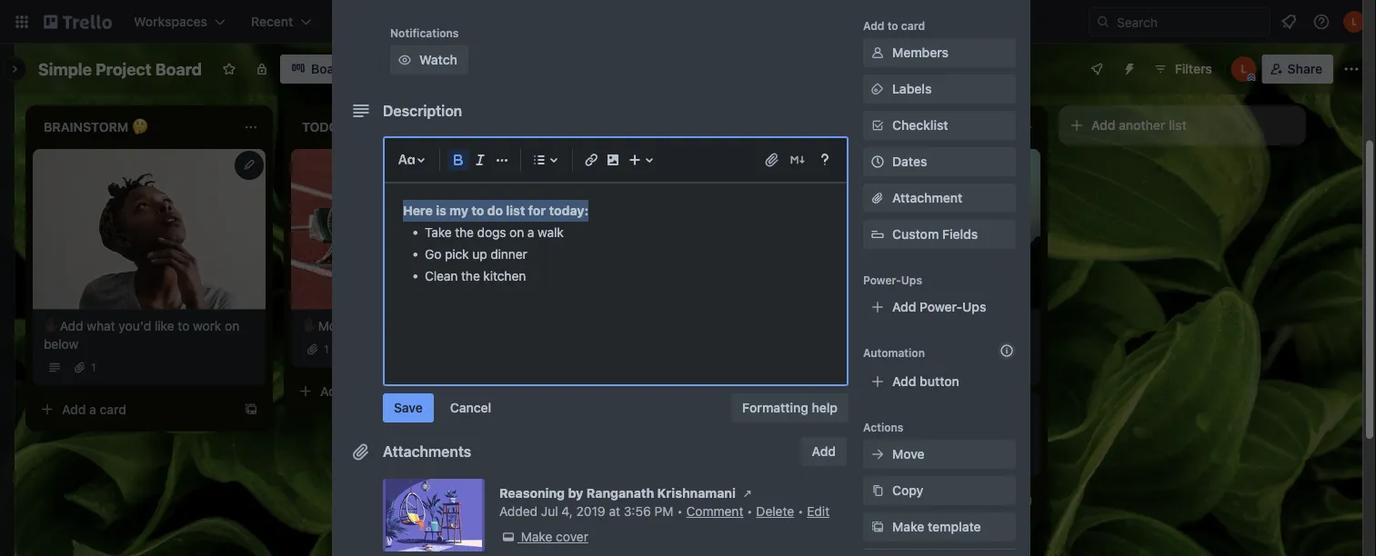Task type: vqa. For each thing, say whether or not it's contained in the screenshot.
top Add a card
yes



Task type: describe. For each thing, give the bounding box(es) containing it.
for
[[528, 204, 546, 219]]

sm image for move
[[869, 446, 887, 464]]

ranganath
[[587, 487, 654, 502]]

custom
[[892, 227, 939, 242]]

template
[[850, 402, 904, 417]]

take
[[425, 226, 452, 241]]

1 vertical spatial the
[[461, 269, 480, 284]]

Main content area, start typing to enter text. text field
[[403, 201, 829, 321]]

board inside board link
[[311, 61, 347, 76]]

card down "template"
[[865, 427, 888, 440]]

up
[[472, 247, 487, 262]]

1 vertical spatial luigibowers16 (luigibowers161) image
[[1231, 56, 1257, 82]]

card up members
[[901, 20, 925, 32]]

automation
[[863, 347, 925, 360]]

anything for 'ready'
[[353, 319, 404, 334]]

a left save button
[[348, 384, 355, 399]]

0 vertical spatial the
[[455, 226, 474, 241]]

show menu image
[[1343, 60, 1361, 78]]

delete link
[[756, 505, 794, 520]]

Search field
[[1111, 8, 1270, 35]]

description
[[383, 103, 462, 120]]

formatting help
[[742, 401, 838, 416]]

copy link
[[863, 477, 1016, 506]]

sm image for make template
[[869, 519, 887, 537]]

by
[[568, 487, 583, 502]]

to inside here is my to do list for today: take the dogs on a walk go pick up dinner clean the kitchen
[[471, 204, 484, 219]]

custom fields button
[[863, 226, 1016, 244]]

clean
[[425, 269, 458, 284]]

bold ⌘b image
[[448, 150, 469, 171]]

reasoning
[[499, 487, 565, 502]]

sm image for make cover
[[499, 529, 518, 547]]

2 horizontal spatial move
[[892, 448, 925, 463]]

2 horizontal spatial add a card
[[837, 493, 901, 508]]

formatting
[[742, 401, 808, 416]]

search image
[[1096, 15, 1111, 29]]

here
[[403, 204, 433, 219]]

on inside here is my to do list for today: take the dogs on a walk go pick up dinner clean the kitchen
[[510, 226, 524, 241]]

make for make template
[[892, 520, 925, 535]]

add another list button
[[1059, 106, 1306, 146]]

save
[[394, 401, 423, 416]]

create from template… image for ✋🏿 move anything 'ready' here
[[502, 384, 517, 399]]

power-ups
[[863, 274, 922, 287]]

here is my to do list for today: take the dogs on a walk go pick up dinner clean the kitchen
[[403, 204, 589, 284]]

copy
[[892, 484, 924, 499]]

card template 📝
[[819, 402, 920, 417]]

move link
[[863, 441, 1016, 470]]

done
[[819, 337, 848, 352]]

1 horizontal spatial sm image
[[739, 485, 757, 503]]

sm image for copy
[[869, 483, 887, 501]]

✋🏿 move anything from doing to done here
[[819, 319, 1003, 352]]

today:
[[549, 204, 589, 219]]

2 horizontal spatial create from template… image
[[760, 403, 775, 417]]

edit card image
[[242, 157, 257, 172]]

a down what
[[89, 402, 96, 417]]

board inside simple project board text box
[[155, 59, 202, 79]]

add button
[[892, 375, 960, 390]]

delete
[[756, 505, 794, 520]]

make template
[[892, 520, 981, 535]]

cover
[[556, 530, 588, 545]]

a left copy
[[864, 493, 871, 508]]

this
[[840, 427, 862, 440]]

add left another
[[1092, 118, 1116, 133]]

edit link
[[807, 505, 830, 520]]

here inside ✋🏿 move anything from doing to done here
[[852, 337, 878, 352]]

help
[[812, 401, 838, 416]]

luigibowers16 (luigibowers161) image inside the primary element
[[1343, 11, 1365, 33]]

create from template… image
[[1019, 494, 1033, 508]]

sm image for members
[[869, 44, 887, 62]]

lists image
[[528, 150, 550, 171]]

jul
[[541, 505, 558, 520]]

watch
[[419, 53, 457, 68]]

make cover
[[521, 530, 588, 545]]

custom fields
[[892, 227, 978, 242]]

save button
[[383, 394, 434, 423]]

you'd
[[119, 319, 151, 334]]

add another list
[[1092, 118, 1187, 133]]

share
[[1288, 61, 1323, 76]]

customize views image
[[367, 60, 385, 78]]

✋🏿 add what you'd like to work on below link
[[44, 317, 255, 354]]

attach and insert link image
[[763, 151, 781, 170]]

this card is a template.
[[840, 427, 960, 440]]

0 notifications image
[[1278, 11, 1300, 33]]

notifications
[[390, 27, 459, 40]]

dates button
[[863, 148, 1016, 177]]

open help dialog image
[[814, 150, 836, 171]]

primary element
[[0, 0, 1376, 44]]

walk
[[538, 226, 564, 241]]

add to card
[[863, 20, 925, 32]]

1 vertical spatial is
[[891, 427, 900, 440]]

add a card button for you'd
[[33, 395, 236, 424]]

3:56
[[624, 505, 651, 520]]

project
[[96, 59, 152, 79]]

✋🏿 for ✋🏿 add what you'd like to work on below
[[44, 319, 56, 334]]

at
[[609, 505, 620, 520]]

pm
[[655, 505, 674, 520]]

more formatting image
[[491, 150, 513, 171]]

like
[[155, 319, 174, 334]]

📝
[[908, 402, 920, 417]]

card
[[819, 402, 847, 417]]

filters
[[1175, 61, 1212, 76]]

work
[[193, 319, 221, 334]]

italic ⌘i image
[[469, 150, 491, 171]]

add down below
[[62, 402, 86, 417]]

checklist link
[[863, 111, 1016, 141]]

members link
[[863, 39, 1016, 68]]

board link
[[280, 55, 358, 84]]

actions
[[863, 422, 904, 434]]

sm image for labels
[[869, 81, 887, 99]]

2 horizontal spatial 1
[[840, 362, 846, 374]]

make for make cover
[[521, 530, 553, 545]]

add button button
[[863, 368, 1016, 397]]

move for ✋🏿 move anything from doing to done here
[[835, 319, 867, 334]]

add inside ✋🏿 add what you'd like to work on below
[[60, 319, 83, 334]]



Task type: locate. For each thing, give the bounding box(es) containing it.
move inside ✋🏿 move anything from doing to done here
[[835, 319, 867, 334]]

'ready'
[[407, 319, 448, 334]]

attachments
[[383, 444, 471, 461]]

add left save button
[[320, 384, 344, 399]]

comment
[[686, 505, 744, 520]]

0 horizontal spatial board
[[155, 59, 202, 79]]

✋🏿 add what you'd like to work on below
[[44, 319, 239, 352]]

sm image inside labels link
[[869, 81, 887, 99]]

ups inside add power-ups link
[[962, 300, 986, 315]]

2 horizontal spatial add a card button
[[808, 486, 1011, 515]]

on
[[510, 226, 524, 241], [225, 319, 239, 334]]

1 horizontal spatial create from template… image
[[502, 384, 517, 399]]

make
[[892, 520, 925, 535], [521, 530, 553, 545]]

automation image
[[1115, 55, 1140, 80]]

1 vertical spatial add a card
[[62, 402, 126, 417]]

0 vertical spatial luigibowers16 (luigibowers161) image
[[1343, 11, 1365, 33]]

comment link
[[686, 505, 744, 520]]

2019
[[576, 505, 606, 520]]

to right doing
[[991, 319, 1003, 334]]

sm image inside "copy" link
[[869, 483, 887, 501]]

the down up
[[461, 269, 480, 284]]

sm image inside members link
[[869, 44, 887, 62]]

dinner
[[491, 247, 527, 262]]

to left the do
[[471, 204, 484, 219]]

1 vertical spatial ups
[[962, 300, 986, 315]]

sm image up delete on the right of the page
[[739, 485, 757, 503]]

anything inside ✋🏿 move anything from doing to done here
[[870, 319, 921, 334]]

1 down ✋🏿 move anything 'ready' here on the bottom of page
[[324, 344, 329, 356]]

2 anything from the left
[[870, 319, 921, 334]]

0 vertical spatial is
[[436, 204, 446, 219]]

anything for from
[[870, 319, 921, 334]]

0 horizontal spatial create from template… image
[[244, 403, 258, 417]]

0 vertical spatial add a card
[[320, 384, 385, 399]]

formatting help link
[[731, 394, 849, 423]]

anything up automation
[[870, 319, 921, 334]]

card down ✋🏿 move anything 'ready' here on the bottom of page
[[358, 384, 385, 399]]

add
[[863, 20, 885, 32], [1092, 118, 1116, 133], [892, 300, 916, 315], [60, 319, 83, 334], [892, 375, 916, 390], [320, 384, 344, 399], [62, 402, 86, 417], [812, 445, 836, 460], [837, 493, 861, 508]]

add a card for what
[[62, 402, 126, 417]]

template.
[[912, 427, 960, 440]]

here
[[451, 319, 477, 334], [852, 337, 878, 352]]

0 horizontal spatial on
[[225, 319, 239, 334]]

move inside ✋🏿 move anything 'ready' here link
[[318, 319, 350, 334]]

1 horizontal spatial move
[[835, 319, 867, 334]]

0 horizontal spatial list
[[506, 204, 525, 219]]

the
[[455, 226, 474, 241], [461, 269, 480, 284]]

anything left 'ready'
[[353, 319, 404, 334]]

1 horizontal spatial on
[[510, 226, 524, 241]]

make cover link
[[499, 529, 588, 547]]

edit
[[807, 505, 830, 520]]

1 horizontal spatial 1
[[324, 344, 329, 356]]

0 horizontal spatial ups
[[901, 274, 922, 287]]

ups up doing
[[962, 300, 986, 315]]

power-
[[863, 274, 901, 287], [920, 300, 962, 315]]

0 vertical spatial sm image
[[396, 51, 414, 70]]

0 vertical spatial ups
[[901, 274, 922, 287]]

1 vertical spatial here
[[852, 337, 878, 352]]

sm image
[[396, 51, 414, 70], [739, 485, 757, 503]]

sm image down added at the left
[[499, 529, 518, 547]]

add up the 📝
[[892, 375, 916, 390]]

add up members link
[[863, 20, 885, 32]]

here right 'ready'
[[451, 319, 477, 334]]

here right done
[[852, 337, 878, 352]]

my
[[449, 204, 468, 219]]

sm image for checklist
[[869, 117, 887, 135]]

1 horizontal spatial ups
[[962, 300, 986, 315]]

1 horizontal spatial luigibowers16 (luigibowers161) image
[[1343, 11, 1365, 33]]

add a card down ✋🏿 move anything 'ready' here on the bottom of page
[[320, 384, 385, 399]]

0 vertical spatial on
[[510, 226, 524, 241]]

2 ✋🏿 from the left
[[302, 319, 315, 334]]

sm image left "checklist"
[[869, 117, 887, 135]]

on inside ✋🏿 add what you'd like to work on below
[[225, 319, 239, 334]]

sm image
[[869, 44, 887, 62], [869, 81, 887, 99], [869, 117, 887, 135], [869, 446, 887, 464], [869, 483, 887, 501], [869, 519, 887, 537], [499, 529, 518, 547]]

card template 📝 link
[[819, 401, 1030, 419]]

a left walk
[[527, 226, 534, 241]]

0 horizontal spatial move
[[318, 319, 350, 334]]

1 horizontal spatial power-
[[920, 300, 962, 315]]

dogs
[[477, 226, 506, 241]]

krishnamani
[[657, 487, 736, 502]]

star or unstar board image
[[222, 62, 237, 76]]

add power-ups
[[892, 300, 986, 315]]

make down copy
[[892, 520, 925, 535]]

is left my on the left of page
[[436, 204, 446, 219]]

✋🏿
[[44, 319, 56, 334], [302, 319, 315, 334], [819, 319, 831, 334]]

add a card button for 'ready'
[[291, 377, 495, 406]]

0 horizontal spatial add a card button
[[33, 395, 236, 424]]

filters button
[[1148, 55, 1218, 84]]

doing
[[955, 319, 988, 334]]

1 vertical spatial sm image
[[739, 485, 757, 503]]

on right the work
[[225, 319, 239, 334]]

open information menu image
[[1313, 13, 1331, 31]]

0 horizontal spatial ✋🏿
[[44, 319, 56, 334]]

on up dinner
[[510, 226, 524, 241]]

add a card down 4
[[837, 493, 901, 508]]

add up ✋🏿 move anything from doing to done here
[[892, 300, 916, 315]]

card for add a card button for 'ready'
[[358, 384, 385, 399]]

make template link
[[863, 513, 1016, 543]]

add left 3
[[812, 445, 836, 460]]

add a card
[[320, 384, 385, 399], [62, 402, 126, 417], [837, 493, 901, 508]]

0 horizontal spatial power-
[[863, 274, 901, 287]]

create from template… image for ✋🏿 add what you'd like to work on below
[[244, 403, 258, 417]]

4
[[850, 453, 857, 465]]

sm image right customize views image
[[396, 51, 414, 70]]

3 / 4
[[840, 453, 857, 465]]

0 horizontal spatial add a card
[[62, 402, 126, 417]]

another
[[1119, 118, 1166, 133]]

1 horizontal spatial add a card
[[320, 384, 385, 399]]

1 horizontal spatial board
[[311, 61, 347, 76]]

anything
[[353, 319, 404, 334], [870, 319, 921, 334]]

is
[[436, 204, 446, 219], [891, 427, 900, 440]]

0 vertical spatial power-
[[863, 274, 901, 287]]

1 horizontal spatial list
[[1169, 118, 1187, 133]]

add a card for anything
[[320, 384, 385, 399]]

button
[[920, 375, 960, 390]]

1 vertical spatial power-
[[920, 300, 962, 315]]

board left star or unstar board icon at the top left of page
[[155, 59, 202, 79]]

dates
[[892, 155, 927, 170]]

image image
[[602, 150, 624, 171]]

luigibowers16 (luigibowers161) image right filters
[[1231, 56, 1257, 82]]

1 down what
[[91, 362, 96, 374]]

1 horizontal spatial add a card button
[[291, 377, 495, 406]]

a down the 📝
[[903, 427, 909, 440]]

power- down custom at the right of page
[[863, 274, 901, 287]]

ups up add power-ups
[[901, 274, 922, 287]]

ups
[[901, 274, 922, 287], [962, 300, 986, 315]]

a inside here is my to do list for today: take the dogs on a walk go pick up dinner clean the kitchen
[[527, 226, 534, 241]]

1 horizontal spatial anything
[[870, 319, 921, 334]]

to right like at the bottom left of the page
[[178, 319, 190, 334]]

✋🏿 inside ✋🏿 add what you'd like to work on below
[[44, 319, 56, 334]]

sm image right 4
[[869, 446, 887, 464]]

go
[[425, 247, 441, 262]]

1 horizontal spatial make
[[892, 520, 925, 535]]

list right another
[[1169, 118, 1187, 133]]

to up members
[[887, 20, 898, 32]]

board left customize views image
[[311, 61, 347, 76]]

do
[[487, 204, 503, 219]]

sm image left make template
[[869, 519, 887, 537]]

0 vertical spatial list
[[1169, 118, 1187, 133]]

power ups image
[[1089, 62, 1104, 76]]

to inside ✋🏿 add what you'd like to work on below
[[178, 319, 190, 334]]

1 down done
[[840, 362, 846, 374]]

list inside here is my to do list for today: take the dogs on a walk go pick up dinner clean the kitchen
[[506, 204, 525, 219]]

luigibowers16 (luigibowers161) image
[[1343, 11, 1365, 33], [1231, 56, 1257, 82]]

a
[[527, 226, 534, 241], [348, 384, 355, 399], [89, 402, 96, 417], [903, 427, 909, 440], [864, 493, 871, 508]]

1 horizontal spatial is
[[891, 427, 900, 440]]

attachment button
[[863, 184, 1016, 213]]

cancel
[[450, 401, 491, 416]]

labels link
[[863, 75, 1016, 104]]

add a card button down ✋🏿 add what you'd like to work on below
[[33, 395, 236, 424]]

add up below
[[60, 319, 83, 334]]

0 horizontal spatial is
[[436, 204, 446, 219]]

1 anything from the left
[[353, 319, 404, 334]]

watch button
[[390, 46, 468, 75]]

make down jul
[[521, 530, 553, 545]]

sm image left copy
[[869, 483, 887, 501]]

added
[[499, 505, 538, 520]]

1 horizontal spatial ✋🏿
[[302, 319, 315, 334]]

2 horizontal spatial ✋🏿
[[819, 319, 831, 334]]

list
[[1169, 118, 1187, 133], [506, 204, 525, 219]]

from
[[924, 319, 951, 334]]

simple
[[38, 59, 92, 79]]

reasoning by ranganath krishnamani
[[499, 487, 736, 502]]

add right edit link
[[837, 493, 861, 508]]

link image
[[580, 150, 602, 171]]

view markdown image
[[789, 151, 807, 170]]

add a card button up make template
[[808, 486, 1011, 515]]

card up make template
[[875, 493, 901, 508]]

✋🏿 inside ✋🏿 move anything from doing to done here
[[819, 319, 831, 334]]

power- up "from"
[[920, 300, 962, 315]]

fields
[[942, 227, 978, 242]]

0 horizontal spatial make
[[521, 530, 553, 545]]

add button
[[801, 438, 847, 467]]

list inside button
[[1169, 118, 1187, 133]]

sm image left labels
[[869, 81, 887, 99]]

3 ✋🏿 from the left
[[819, 319, 831, 334]]

0 horizontal spatial 1
[[91, 362, 96, 374]]

members
[[892, 45, 949, 60]]

below
[[44, 337, 78, 352]]

sm image inside checklist link
[[869, 117, 887, 135]]

sm image inside make template link
[[869, 519, 887, 537]]

✋🏿 for ✋🏿 move anything from doing to done here
[[819, 319, 831, 334]]

add a card button
[[291, 377, 495, 406], [33, 395, 236, 424], [808, 486, 1011, 515]]

0 horizontal spatial here
[[451, 319, 477, 334]]

card down ✋🏿 add what you'd like to work on below
[[100, 402, 126, 417]]

is down "template"
[[891, 427, 900, 440]]

sm image inside the watch button
[[396, 51, 414, 70]]

board
[[155, 59, 202, 79], [311, 61, 347, 76]]

✋🏿 for ✋🏿 move anything 'ready' here
[[302, 319, 315, 334]]

create from template… image
[[502, 384, 517, 399], [244, 403, 258, 417], [760, 403, 775, 417]]

checklist
[[892, 118, 948, 133]]

3
[[840, 453, 847, 465]]

list right the do
[[506, 204, 525, 219]]

0 horizontal spatial luigibowers16 (luigibowers161) image
[[1231, 56, 1257, 82]]

add a card button down ✋🏿 move anything 'ready' here on the bottom of page
[[291, 377, 495, 406]]

to inside ✋🏿 move anything from doing to done here
[[991, 319, 1003, 334]]

Board name text field
[[29, 55, 211, 84]]

the down my on the left of page
[[455, 226, 474, 241]]

✋🏿 move anything 'ready' here link
[[302, 317, 513, 335]]

card for right add a card button
[[875, 493, 901, 508]]

add a card down below
[[62, 402, 126, 417]]

✋🏿 move anything from doing to done here link
[[819, 317, 1030, 354]]

1 ✋🏿 from the left
[[44, 319, 56, 334]]

1 vertical spatial list
[[506, 204, 525, 219]]

0 horizontal spatial sm image
[[396, 51, 414, 70]]

template
[[928, 520, 981, 535]]

private image
[[255, 62, 269, 76]]

luigibowers16 (luigibowers161) image right open information menu image
[[1343, 11, 1365, 33]]

editor toolbar toolbar
[[392, 146, 840, 175]]

0 vertical spatial here
[[451, 319, 477, 334]]

sm image down add to card
[[869, 44, 887, 62]]

text styles image
[[396, 150, 418, 171]]

0 horizontal spatial anything
[[353, 319, 404, 334]]

cancel button
[[439, 394, 502, 423]]

card for add a card button for you'd
[[100, 402, 126, 417]]

labels
[[892, 82, 932, 97]]

1 vertical spatial on
[[225, 319, 239, 334]]

1 horizontal spatial here
[[852, 337, 878, 352]]

sm image inside the move link
[[869, 446, 887, 464]]

/
[[847, 453, 850, 465]]

add power-ups link
[[863, 293, 1016, 322]]

is inside here is my to do list for today: take the dogs on a walk go pick up dinner clean the kitchen
[[436, 204, 446, 219]]

2 vertical spatial add a card
[[837, 493, 901, 508]]

move for ✋🏿 move anything 'ready' here
[[318, 319, 350, 334]]



